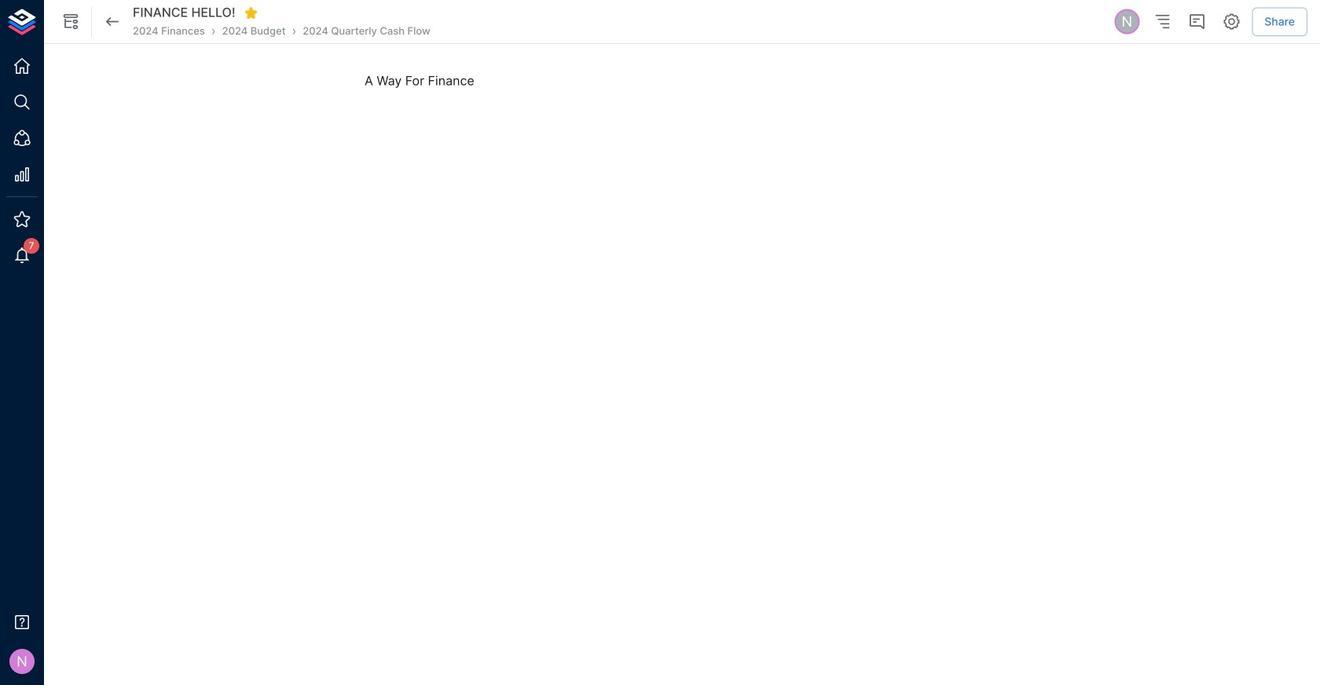 Task type: locate. For each thing, give the bounding box(es) containing it.
comments image
[[1188, 12, 1207, 31]]

show wiki image
[[61, 12, 80, 31]]



Task type: vqa. For each thing, say whether or not it's contained in the screenshot.
Search Assets... text box
no



Task type: describe. For each thing, give the bounding box(es) containing it.
settings image
[[1222, 12, 1241, 31]]

go back image
[[103, 12, 122, 31]]

table of contents image
[[1153, 12, 1172, 31]]

remove favorite image
[[244, 6, 258, 20]]



